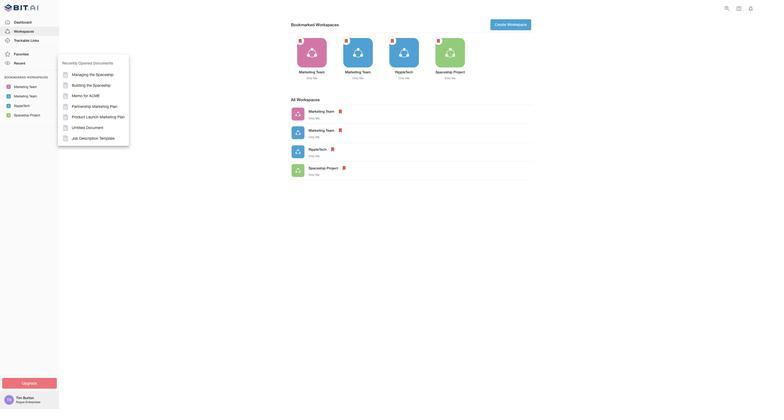 Task type: vqa. For each thing, say whether or not it's contained in the screenshot.
2nd 'only me' from the top of the page
yes



Task type: describe. For each thing, give the bounding box(es) containing it.
product launch marketing plan link
[[58, 112, 129, 123]]

plan inside menu item
[[110, 105, 117, 109]]

acme
[[89, 94, 100, 98]]

workspace
[[508, 22, 527, 27]]

remove bookmark image for rippletech
[[330, 146, 336, 153]]

create
[[495, 22, 507, 27]]

trackable links button
[[0, 36, 59, 45]]

bookmarked workspaces
[[4, 76, 48, 79]]

spaceship project inside spaceship project button
[[14, 114, 40, 118]]

managing the spaceship
[[72, 73, 114, 77]]

untitled document menu item
[[58, 123, 129, 133]]

links
[[30, 38, 39, 43]]

tim burton rogue enterprises
[[16, 397, 40, 405]]

upgrade
[[22, 382, 37, 386]]

recently opened documents menu
[[58, 55, 129, 146]]

create workspace
[[495, 22, 527, 27]]

rippletech button
[[0, 101, 59, 111]]

upgrade button
[[2, 379, 57, 390]]

bookmarked
[[4, 76, 26, 79]]

building the spaceship link
[[58, 80, 129, 91]]

workspaces for all workspaces
[[297, 97, 320, 102]]

partnership marketing plan link
[[58, 102, 129, 112]]

memo for acme menu item
[[58, 91, 129, 102]]

opened
[[78, 61, 92, 65]]

bookmarked
[[291, 22, 315, 27]]

1 marketing team button from the top
[[0, 82, 59, 92]]

1 marketing team only me from the left
[[299, 70, 325, 80]]

workspaces inside workspaces button
[[14, 29, 34, 33]]

project inside spaceship project button
[[30, 114, 40, 118]]

2 vertical spatial rippletech
[[309, 147, 327, 152]]

only inside rippletech only me
[[399, 77, 405, 80]]

dashboard
[[14, 20, 32, 24]]

building
[[72, 83, 86, 88]]

the for managing
[[90, 73, 95, 77]]

spaceship project button
[[0, 111, 59, 120]]

1 vertical spatial spaceship project
[[309, 166, 338, 171]]

for
[[84, 94, 88, 98]]

rippletech only me
[[395, 70, 413, 80]]

building the spaceship menu item
[[58, 80, 129, 91]]

recent button
[[0, 59, 59, 68]]

memo for acme
[[72, 94, 100, 98]]

marketing inside menu item
[[92, 105, 109, 109]]

tb
[[7, 399, 11, 403]]

job description template menu item
[[58, 133, 129, 144]]

me inside rippletech only me
[[406, 77, 410, 80]]

2 vertical spatial project
[[327, 166, 338, 171]]

project inside spaceship project only me
[[454, 70, 465, 74]]

product launch marketing plan
[[72, 115, 125, 119]]

untitled document
[[72, 126, 103, 130]]

recent
[[14, 61, 25, 66]]

all workspaces
[[291, 97, 320, 102]]

product launch marketing plan menu item
[[58, 112, 129, 123]]

favorites
[[14, 52, 29, 56]]

all
[[291, 97, 296, 102]]

building the spaceship
[[72, 83, 111, 88]]

template
[[99, 136, 115, 141]]

spaceship inside 'menu item'
[[96, 73, 114, 77]]



Task type: locate. For each thing, give the bounding box(es) containing it.
0 horizontal spatial rippletech
[[14, 104, 30, 108]]

2 marketing team button from the top
[[0, 92, 59, 101]]

enterprises
[[26, 401, 40, 405]]

1 only me from the top
[[309, 117, 320, 120]]

only me for remove bookmark icon for rippletech
[[309, 155, 320, 158]]

managing the spaceship link
[[58, 70, 129, 80]]

1 horizontal spatial project
[[327, 166, 338, 171]]

marketing team button up spaceship project button
[[0, 92, 59, 101]]

untitled
[[72, 126, 85, 130]]

project
[[454, 70, 465, 74], [30, 114, 40, 118], [327, 166, 338, 171]]

3 only me from the top
[[309, 155, 320, 158]]

1 horizontal spatial rippletech
[[309, 147, 327, 152]]

0 horizontal spatial spaceship project
[[14, 114, 40, 118]]

only me for remove bookmark icon corresponding to marketing team
[[309, 136, 320, 139]]

only inside spaceship project only me
[[445, 77, 451, 80]]

1 vertical spatial the
[[87, 83, 92, 88]]

the inside 'menu item'
[[90, 73, 95, 77]]

marketing team
[[14, 85, 37, 89], [14, 95, 37, 98], [309, 110, 335, 114], [309, 128, 335, 133]]

remove bookmark image
[[389, 38, 396, 44], [338, 127, 344, 134], [330, 146, 336, 153], [341, 165, 348, 172]]

spaceship
[[436, 70, 453, 74], [96, 73, 114, 77], [93, 83, 111, 88], [14, 114, 29, 118], [309, 166, 326, 171]]

workspaces right all
[[297, 97, 320, 102]]

remove bookmark image for spaceship project
[[341, 165, 348, 172]]

managing the spaceship menu item
[[58, 70, 129, 80]]

me
[[313, 77, 318, 80], [360, 77, 364, 80], [406, 77, 410, 80], [452, 77, 456, 80], [316, 117, 320, 120], [316, 136, 320, 139], [316, 155, 320, 158], [316, 174, 320, 177]]

rogue
[[16, 401, 25, 405]]

only me for remove bookmark icon corresponding to spaceship project
[[309, 174, 320, 177]]

workspaces right the bookmarked
[[316, 22, 339, 27]]

0 vertical spatial the
[[90, 73, 95, 77]]

managing
[[72, 73, 89, 77]]

partnership marketing plan menu item
[[58, 102, 129, 112]]

1 vertical spatial plan
[[117, 115, 125, 119]]

1 vertical spatial workspaces
[[14, 29, 34, 33]]

favorites button
[[0, 50, 59, 59]]

workspaces down dashboard
[[14, 29, 34, 33]]

2 horizontal spatial rippletech
[[395, 70, 413, 74]]

rippletech inside button
[[14, 104, 30, 108]]

untitled document link
[[58, 123, 129, 133]]

job description template
[[72, 136, 115, 141]]

me inside spaceship project only me
[[452, 77, 456, 80]]

remove bookmark image for marketing team
[[338, 127, 344, 134]]

only me
[[309, 117, 320, 120], [309, 136, 320, 139], [309, 155, 320, 158], [309, 174, 320, 177]]

0 vertical spatial workspaces
[[316, 22, 339, 27]]

workspaces
[[316, 22, 339, 27], [14, 29, 34, 33], [297, 97, 320, 102]]

the up building the spaceship
[[90, 73, 95, 77]]

spaceship inside menu item
[[93, 83, 111, 88]]

team
[[316, 70, 325, 74], [363, 70, 371, 74], [29, 85, 37, 89], [29, 95, 37, 98], [326, 110, 335, 114], [326, 128, 335, 133]]

the right building
[[87, 83, 92, 88]]

marketing team button down bookmarked workspaces
[[0, 82, 59, 92]]

product
[[72, 115, 85, 119]]

2 horizontal spatial project
[[454, 70, 465, 74]]

launch
[[86, 115, 99, 119]]

2 vertical spatial workspaces
[[297, 97, 320, 102]]

workspaces
[[27, 76, 48, 79]]

job
[[72, 136, 78, 141]]

recently
[[62, 61, 77, 65]]

2 only me from the top
[[309, 136, 320, 139]]

partnership marketing plan
[[72, 105, 117, 109]]

the for building
[[87, 83, 92, 88]]

remove bookmark image
[[297, 38, 304, 44], [343, 38, 350, 44], [436, 38, 442, 44], [338, 109, 344, 115]]

dashboard button
[[0, 18, 59, 27]]

marketing team only me
[[299, 70, 325, 80], [345, 70, 371, 80]]

1 vertical spatial rippletech
[[14, 104, 30, 108]]

rippletech
[[395, 70, 413, 74], [14, 104, 30, 108], [309, 147, 327, 152]]

burton
[[23, 397, 34, 401]]

plan inside menu item
[[117, 115, 125, 119]]

marketing team button
[[0, 82, 59, 92], [0, 92, 59, 101]]

workspaces button
[[0, 27, 59, 36]]

4 only me from the top
[[309, 174, 320, 177]]

partnership
[[72, 105, 91, 109]]

workspaces for bookmarked workspaces
[[316, 22, 339, 27]]

only
[[307, 77, 313, 80], [353, 77, 359, 80], [399, 77, 405, 80], [445, 77, 451, 80], [309, 117, 315, 120], [309, 136, 315, 139], [309, 155, 315, 158], [309, 174, 315, 177]]

spaceship project
[[14, 114, 40, 118], [309, 166, 338, 171]]

document
[[86, 126, 103, 130]]

0 vertical spatial spaceship project
[[14, 114, 40, 118]]

0 vertical spatial rippletech
[[395, 70, 413, 74]]

recently opened documents
[[62, 61, 113, 65]]

spaceship project only me
[[436, 70, 465, 80]]

the
[[90, 73, 95, 77], [87, 83, 92, 88]]

memo for acme link
[[58, 91, 129, 102]]

tim
[[16, 397, 22, 401]]

0 horizontal spatial project
[[30, 114, 40, 118]]

spaceship inside spaceship project only me
[[436, 70, 453, 74]]

1 horizontal spatial marketing team only me
[[345, 70, 371, 80]]

0 horizontal spatial marketing team only me
[[299, 70, 325, 80]]

trackable
[[14, 38, 30, 43]]

0 vertical spatial plan
[[110, 105, 117, 109]]

1 horizontal spatial spaceship project
[[309, 166, 338, 171]]

documents
[[93, 61, 113, 65]]

trackable links
[[14, 38, 39, 43]]

job description template link
[[58, 133, 129, 144]]

2 marketing team only me from the left
[[345, 70, 371, 80]]

plan
[[110, 105, 117, 109], [117, 115, 125, 119]]

the inside menu item
[[87, 83, 92, 88]]

1 vertical spatial project
[[30, 114, 40, 118]]

0 vertical spatial project
[[454, 70, 465, 74]]

spaceship inside button
[[14, 114, 29, 118]]

marketing inside menu item
[[100, 115, 116, 119]]

marketing
[[299, 70, 315, 74], [345, 70, 362, 74], [14, 85, 28, 89], [14, 95, 28, 98], [92, 105, 109, 109], [309, 110, 325, 114], [100, 115, 116, 119], [309, 128, 325, 133]]

description
[[79, 136, 98, 141]]

memo
[[72, 94, 83, 98]]

bookmarked workspaces
[[291, 22, 339, 27]]



